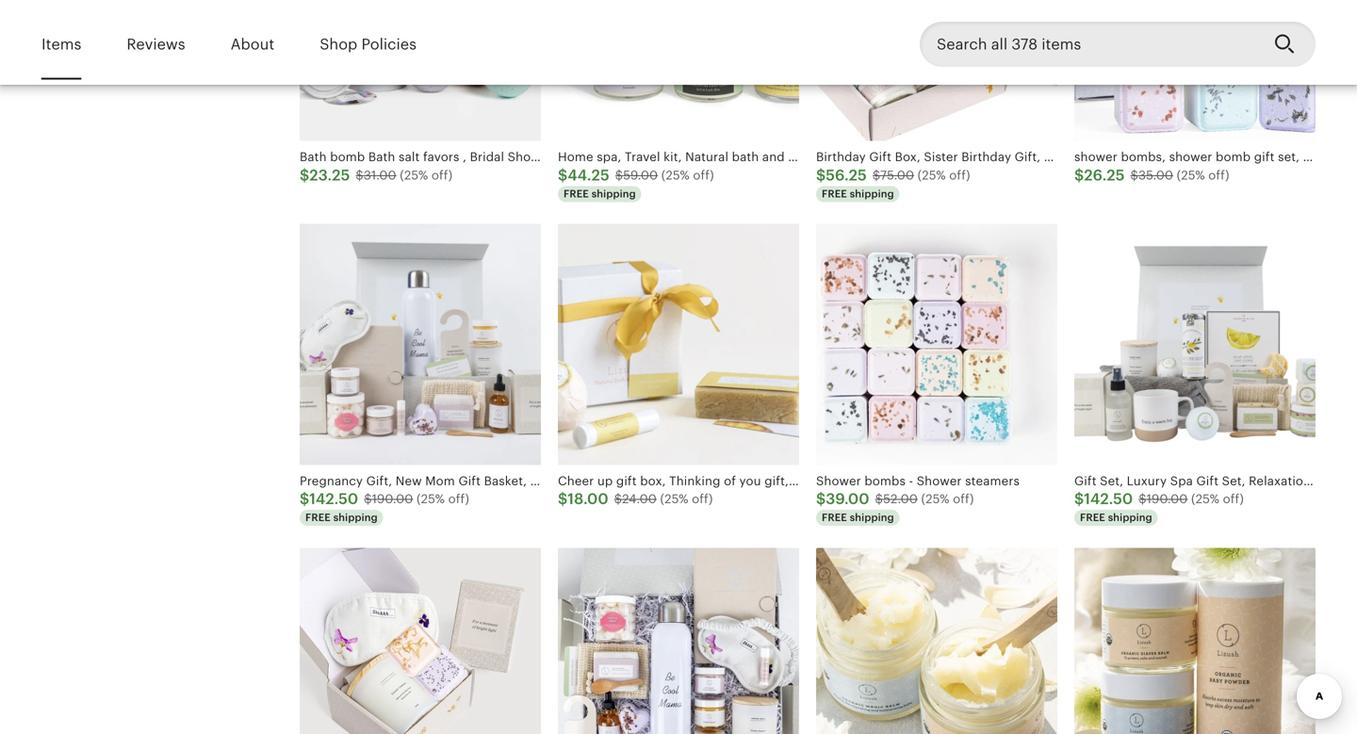 Task type: locate. For each thing, give the bounding box(es) containing it.
1 horizontal spatial 190.00
[[1147, 492, 1188, 506]]

items link
[[41, 23, 81, 66]]

(25% inside $ 23.25 $ 31.00 (25% off)
[[400, 168, 428, 182]]

off) inside the $ 56.25 $ 75.00 (25% off) free shipping
[[950, 168, 971, 182]]

$ 18.00 $ 24.00 (25% off)
[[558, 491, 713, 508]]

$ 142.50 $ 190.00 (25% off) free shipping for 'pregnancy gift, new mom gift basket, luxury spa gift set, gift box, relaxation gift idea, personalized gift for her, new mom spa gift' image
[[300, 491, 469, 524]]

(25%
[[400, 168, 428, 182], [661, 168, 690, 182], [918, 168, 946, 182], [1177, 168, 1205, 182], [417, 492, 445, 506], [660, 492, 689, 506], [921, 492, 950, 506], [1191, 492, 1220, 506]]

0 horizontal spatial 142.50
[[309, 491, 358, 508]]

set,
[[1278, 150, 1300, 164]]

(25% inside shower bombs, shower bomb gift set, set of 5 sh $ 26.25 $ 35.00 (25% off)
[[1177, 168, 1205, 182]]

shipping for home spa, travel kit, natural bath and body care, bath gift set, bath and body gift, natural bath gift, bath set,spa gift, spa set for her image
[[592, 188, 636, 200]]

reviews link
[[127, 23, 185, 66]]

1 $ 142.50 $ 190.00 (25% off) free shipping from the left
[[300, 491, 469, 524]]

26.25
[[1084, 167, 1125, 184]]

2 shower from the left
[[1169, 150, 1213, 164]]

23.25
[[309, 167, 350, 184]]

shower up 35.00
[[1169, 150, 1213, 164]]

2 shower from the left
[[917, 474, 962, 488]]

shipping inside the $ 56.25 $ 75.00 (25% off) free shipping
[[850, 188, 894, 200]]

1 190.00 from the left
[[372, 492, 413, 506]]

shipping inside shower bombs - shower steamers $ 39.00 $ 52.00 (25% off) free shipping
[[850, 512, 894, 524]]

bombs
[[865, 474, 906, 488]]

1 shower from the left
[[1075, 150, 1118, 164]]

2 142.50 from the left
[[1084, 491, 1133, 508]]

35.00
[[1139, 168, 1174, 182]]

52.00
[[883, 492, 918, 506]]

Search all 378 items text field
[[920, 22, 1259, 67]]

shipping
[[592, 188, 636, 200], [850, 188, 894, 200], [333, 512, 378, 524], [850, 512, 894, 524], [1108, 512, 1153, 524]]

75.00
[[880, 168, 914, 182]]

2 190.00 from the left
[[1147, 492, 1188, 506]]

steamers
[[965, 474, 1020, 488]]

$ inside $ 23.25 $ 31.00 (25% off)
[[356, 168, 364, 182]]

0 horizontal spatial $ 142.50 $ 190.00 (25% off) free shipping
[[300, 491, 469, 524]]

free for home spa, travel kit, natural bath and body care, bath gift set, bath and body gift, natural bath gift, bath set,spa gift, spa set for her image
[[564, 188, 589, 200]]

1 142.50 from the left
[[309, 491, 358, 508]]

off) inside $ 44.25 $ 59.00 (25% off) free shipping
[[693, 168, 714, 182]]

$ 44.25 $ 59.00 (25% off) free shipping
[[558, 167, 714, 200]]

free
[[564, 188, 589, 200], [822, 188, 847, 200], [305, 512, 331, 524], [822, 512, 847, 524], [1080, 512, 1106, 524]]

2 $ 142.50 $ 190.00 (25% off) free shipping from the left
[[1075, 491, 1244, 524]]

shipping inside $ 44.25 $ 59.00 (25% off) free shipping
[[592, 188, 636, 200]]

0 horizontal spatial 190.00
[[372, 492, 413, 506]]

bath bomb bath salt favors , bridal shower, wedding favors, rustic wedding, test tube favors, unique wedding favors image
[[300, 0, 541, 141]]

24.00
[[622, 492, 657, 506]]

shower bombs, shower bomb gift set, set of 5 shower fizzy bombs in a gift box image
[[1075, 0, 1316, 141]]

1 horizontal spatial 142.50
[[1084, 491, 1133, 508]]

usda organic baby powder, diaper balm & magic balm - skin treatment for the most sensitive skin - organic baby gift set for safe baby skin image
[[1075, 548, 1316, 734]]

1 horizontal spatial $ 142.50 $ 190.00 (25% off) free shipping
[[1075, 491, 1244, 524]]

pregnancy gift, new mom gift basket, luxury spa gift set, gift box, relaxation gift idea, personalized gift for her, new mom spa gift image
[[300, 224, 541, 465]]

44.25
[[568, 167, 610, 184]]

shop policies link
[[320, 23, 417, 66]]

shower
[[1075, 150, 1118, 164], [1169, 150, 1213, 164]]

190.00 for the gift set, luxury spa gift set, relaxation gift basket, gift basket for women, get well soon gift, large gift basket, spa box, care package 'image'
[[1147, 492, 1188, 506]]

0 horizontal spatial shower
[[816, 474, 861, 488]]

about
[[231, 36, 275, 53]]

free inside the $ 56.25 $ 75.00 (25% off) free shipping
[[822, 188, 847, 200]]

$ inside $ 18.00 $ 24.00 (25% off)
[[614, 492, 622, 506]]

free inside $ 44.25 $ 59.00 (25% off) free shipping
[[564, 188, 589, 200]]

142.50
[[309, 491, 358, 508], [1084, 491, 1133, 508]]

190.00 for 'pregnancy gift, new mom gift basket, luxury spa gift set, gift box, relaxation gift idea, personalized gift for her, new mom spa gift' image
[[372, 492, 413, 506]]

shower right -
[[917, 474, 962, 488]]

shower up 26.25 on the right top
[[1075, 150, 1118, 164]]

0 horizontal spatial shower
[[1075, 150, 1118, 164]]

items
[[41, 36, 81, 53]]

142.50 for the gift set, luxury spa gift set, relaxation gift basket, gift basket for women, get well soon gift, large gift basket, spa box, care package 'image'
[[1084, 491, 1133, 508]]

1 horizontal spatial shower
[[917, 474, 962, 488]]

1 shower from the left
[[816, 474, 861, 488]]

1 horizontal spatial shower
[[1169, 150, 1213, 164]]

(25% inside the $ 56.25 $ 75.00 (25% off) free shipping
[[918, 168, 946, 182]]

shipping for 'pregnancy gift, new mom gift basket, luxury spa gift set, gift box, relaxation gift idea, personalized gift for her, new mom spa gift' image
[[333, 512, 378, 524]]

$ 142.50 $ 190.00 (25% off) free shipping
[[300, 491, 469, 524], [1075, 491, 1244, 524]]

190.00
[[372, 492, 413, 506], [1147, 492, 1188, 506]]

shower up 39.00
[[816, 474, 861, 488]]

(25% inside $ 18.00 $ 24.00 (25% off)
[[660, 492, 689, 506]]

shower
[[816, 474, 861, 488], [917, 474, 962, 488]]

off) inside $ 23.25 $ 31.00 (25% off)
[[432, 168, 453, 182]]

about link
[[231, 23, 275, 66]]

$
[[300, 167, 309, 184], [558, 167, 568, 184], [816, 167, 826, 184], [1075, 167, 1084, 184], [356, 168, 364, 182], [615, 168, 623, 182], [873, 168, 880, 182], [1131, 168, 1139, 182], [300, 491, 309, 508], [558, 491, 568, 508], [816, 491, 826, 508], [1075, 491, 1084, 508], [364, 492, 372, 506], [614, 492, 622, 506], [875, 492, 883, 506], [1139, 492, 1147, 506]]

142.50 for 'pregnancy gift, new mom gift basket, luxury spa gift set, gift box, relaxation gift idea, personalized gift for her, new mom spa gift' image
[[309, 491, 358, 508]]

(25% inside shower bombs - shower steamers $ 39.00 $ 52.00 (25% off) free shipping
[[921, 492, 950, 506]]

cheer up gift box, thinking of you gift, break up gift box, sunshine gift basket, get well package, sympathy gift box, bad day gift box image
[[558, 224, 799, 465]]

off)
[[432, 168, 453, 182], [693, 168, 714, 182], [950, 168, 971, 182], [1209, 168, 1230, 182], [448, 492, 469, 506], [692, 492, 713, 506], [953, 492, 974, 506], [1223, 492, 1244, 506]]

free for the gift set, luxury spa gift set, relaxation gift basket, gift basket for women, get well soon gift, large gift basket, spa box, care package 'image'
[[1080, 512, 1106, 524]]



Task type: vqa. For each thing, say whether or not it's contained in the screenshot.
Shop Policies link on the top left
yes



Task type: describe. For each thing, give the bounding box(es) containing it.
of
[[1325, 150, 1337, 164]]

5
[[1340, 150, 1348, 164]]

$ 142.50 $ 190.00 (25% off) free shipping for the gift set, luxury spa gift set, relaxation gift basket, gift basket for women, get well soon gift, large gift basket, spa box, care package 'image'
[[1075, 491, 1244, 524]]

off) inside shower bombs, shower bomb gift set, set of 5 sh $ 26.25 $ 35.00 (25% off)
[[1209, 168, 1230, 182]]

59.00
[[623, 168, 658, 182]]

shipping for birthday gift box, sister birthday gift, birthday gift basket, happy birthday box, womens birthday gift, best friend birthday image
[[850, 188, 894, 200]]

usda organic diaper balm & magic balm - organic skin treatment for the most sensitive skin - organic baby gift set for safe baby skin image
[[816, 548, 1058, 734]]

shower bombs - shower steamers $ 39.00 $ 52.00 (25% off) free shipping
[[816, 474, 1020, 524]]

free inside shower bombs - shower steamers $ 39.00 $ 52.00 (25% off) free shipping
[[822, 512, 847, 524]]

56.25
[[826, 167, 867, 184]]

shower bombs - shower steamers image
[[816, 224, 1058, 465]]

bombs,
[[1121, 150, 1166, 164]]

mothers day candle gift box, candle  box, gift box women, candle  gift set, candle package box, self care gift box, candle set candle box image
[[300, 548, 541, 734]]

gift
[[1254, 150, 1275, 164]]

policies
[[362, 36, 417, 53]]

$ 56.25 $ 75.00 (25% off) free shipping
[[816, 167, 971, 200]]

shop
[[320, 36, 358, 53]]

sh
[[1351, 150, 1357, 164]]

-
[[909, 474, 914, 488]]

free for 'pregnancy gift, new mom gift basket, luxury spa gift set, gift box, relaxation gift idea, personalized gift for her, new mom spa gift' image
[[305, 512, 331, 524]]

shipping for the gift set, luxury spa gift set, relaxation gift basket, gift basket for women, get well soon gift, large gift basket, spa box, care package 'image'
[[1108, 512, 1153, 524]]

39.00
[[826, 491, 870, 508]]

shower bombs, shower bomb gift set, set of 5 sh $ 26.25 $ 35.00 (25% off)
[[1075, 150, 1357, 184]]

off) inside $ 18.00 $ 24.00 (25% off)
[[692, 492, 713, 506]]

shop policies
[[320, 36, 417, 53]]

birthday gift box, sister birthday gift, birthday gift basket, happy birthday box, womens birthday gift, best friend birthday image
[[816, 0, 1058, 141]]

gift set, luxury spa gift set, relaxation gift basket, gift basket for women, get well soon gift, large gift basket, spa box, care package image
[[1075, 224, 1316, 465]]

$ 23.25 $ 31.00 (25% off)
[[300, 167, 453, 184]]

care package, new mom gift, pregnancy gift, luxury spa gift set, care package, mom to be gift, personalized gift, expecting mom gift image
[[558, 548, 799, 734]]

(25% inside $ 44.25 $ 59.00 (25% off) free shipping
[[661, 168, 690, 182]]

31.00
[[364, 168, 397, 182]]

free for birthday gift box, sister birthday gift, birthday gift basket, happy birthday box, womens birthday gift, best friend birthday image
[[822, 188, 847, 200]]

off) inside shower bombs - shower steamers $ 39.00 $ 52.00 (25% off) free shipping
[[953, 492, 974, 506]]

bomb
[[1216, 150, 1251, 164]]

reviews
[[127, 36, 185, 53]]

home spa, travel kit, natural bath and body care, bath gift set, bath and body gift, natural bath gift, bath set,spa gift, spa set for her image
[[558, 0, 799, 141]]

set
[[1303, 150, 1321, 164]]

18.00
[[568, 491, 609, 508]]



